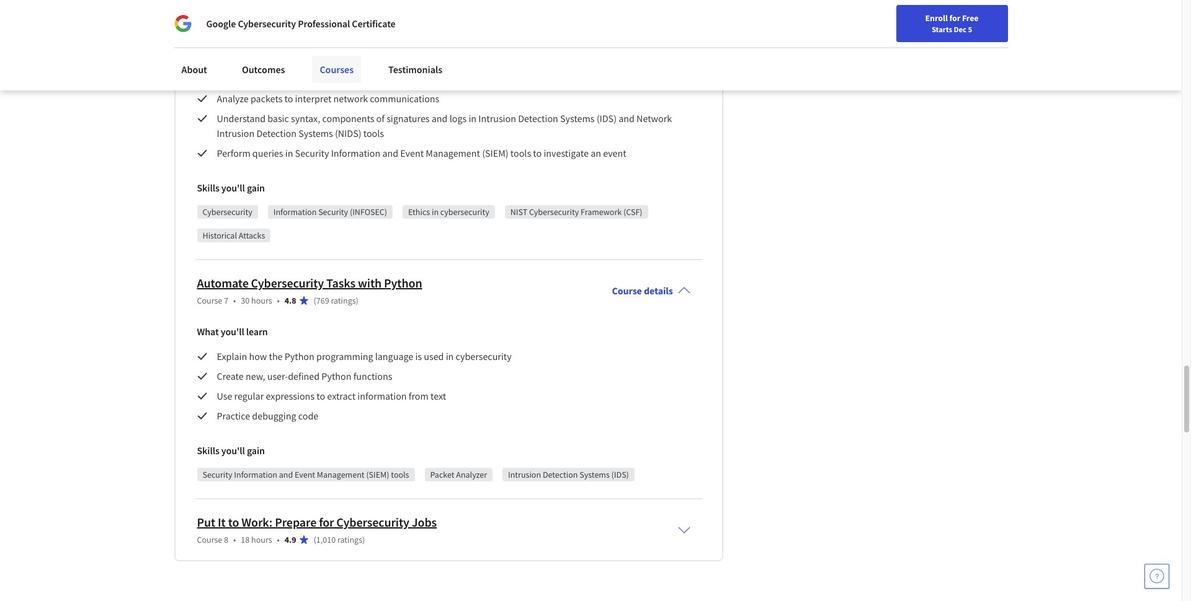 Task type: vqa. For each thing, say whether or not it's contained in the screenshot.
"Detection"
yes



Task type: describe. For each thing, give the bounding box(es) containing it.
what you'll learn for analyze
[[197, 48, 268, 60]]

8
[[224, 535, 228, 546]]

what for analyze
[[197, 48, 219, 60]]

outcomes
[[242, 63, 285, 76]]

784
[[316, 18, 329, 29]]

1 vertical spatial from
[[409, 390, 429, 403]]

1 horizontal spatial (siem)
[[482, 147, 509, 160]]

learn for packets
[[246, 48, 268, 60]]

6
[[224, 18, 228, 29]]

(ids) inside understand basic syntax, components of signatures and logs in intrusion detection systems (ids) and network intrusion detection systems (nids) tools
[[597, 112, 617, 125]]

prepare
[[275, 515, 317, 531]]

nist
[[511, 207, 528, 218]]

packet
[[430, 470, 455, 481]]

debugging
[[252, 410, 296, 423]]

details
[[644, 285, 673, 297]]

shopping cart: 1 item image
[[892, 9, 916, 29]]

logs
[[450, 112, 467, 125]]

google
[[206, 17, 236, 30]]

analyzer
[[456, 470, 487, 481]]

what for create
[[197, 326, 219, 338]]

2 vertical spatial detection
[[543, 470, 578, 481]]

google cybersecurity professional certificate
[[206, 17, 396, 30]]

cybersecurity up ( 1,010 ratings ) at the left bottom
[[337, 515, 409, 531]]

testimonials link
[[381, 56, 450, 83]]

and left logs
[[432, 112, 448, 125]]

identify the steps to contain, eradicate, and recover from an incident
[[217, 73, 498, 85]]

outcomes link
[[235, 56, 293, 83]]

gain for debugging
[[247, 445, 265, 457]]

cybersecurity for google cybersecurity professional certificate
[[238, 17, 296, 30]]

course details
[[612, 285, 673, 297]]

programming
[[316, 351, 373, 363]]

nist cybersecurity framework (csf)
[[511, 207, 643, 218]]

put it to work: prepare for cybersecurity jobs link
[[197, 515, 437, 531]]

( 784 ratings )
[[314, 18, 359, 29]]

practice
[[217, 410, 250, 423]]

0 vertical spatial information
[[331, 147, 381, 160]]

network
[[637, 112, 672, 125]]

ratings for prepare
[[338, 535, 362, 546]]

0 vertical spatial security
[[295, 147, 329, 160]]

explain how the python programming language is used in cybersecurity
[[217, 351, 512, 363]]

courses link
[[312, 56, 361, 83]]

eradicate,
[[336, 73, 377, 85]]

basic
[[268, 112, 289, 125]]

1,010
[[316, 535, 336, 546]]

analyze
[[217, 93, 249, 105]]

analyze packets to interpret network communications
[[217, 93, 440, 105]]

certificate
[[352, 17, 396, 30]]

event
[[603, 147, 627, 160]]

0 horizontal spatial event
[[295, 470, 315, 481]]

tasks
[[326, 276, 356, 291]]

skills for practice debugging code
[[197, 445, 220, 457]]

and left network
[[619, 112, 635, 125]]

interpret
[[295, 93, 332, 105]]

about link
[[174, 56, 215, 83]]

it
[[218, 515, 226, 531]]

free
[[962, 12, 979, 24]]

in right used
[[446, 351, 454, 363]]

course 8 • 18 hours •
[[197, 535, 280, 546]]

2 vertical spatial information
[[234, 470, 277, 481]]

cybersecurity up the historical attacks
[[203, 207, 252, 218]]

1 vertical spatial information
[[273, 207, 317, 218]]

and down of on the left of page
[[383, 147, 398, 160]]

identify
[[217, 73, 249, 85]]

and up prepare
[[279, 470, 293, 481]]

packets
[[251, 93, 283, 105]]

automate cybersecurity tasks with python
[[197, 276, 422, 291]]

communications
[[370, 93, 440, 105]]

recover
[[397, 73, 428, 85]]

steps
[[266, 73, 288, 85]]

put
[[197, 515, 215, 531]]

use
[[217, 390, 232, 403]]

0 vertical spatial intrusion
[[479, 112, 516, 125]]

testimonials
[[389, 63, 443, 76]]

framework
[[581, 207, 622, 218]]

about
[[182, 63, 207, 76]]

course for course details
[[612, 285, 642, 297]]

skills for perform queries in security information and event management (siem) tools to investigate an event
[[197, 182, 220, 194]]

4.8 for course 6 • 24 hours •
[[285, 18, 296, 29]]

for inside enroll for free starts dec 5
[[950, 12, 961, 24]]

used
[[424, 351, 444, 363]]

create
[[217, 371, 244, 383]]

1 vertical spatial detection
[[257, 127, 297, 140]]

1 ( from the top
[[314, 18, 316, 29]]

python for with
[[384, 276, 422, 291]]

• right 7
[[233, 296, 236, 307]]

( for with
[[314, 296, 316, 307]]

) for prepare
[[362, 535, 365, 546]]

use regular expressions to extract information from text
[[217, 390, 446, 403]]

2 vertical spatial systems
[[580, 470, 610, 481]]

automate cybersecurity tasks with python link
[[197, 276, 422, 291]]

user-
[[267, 371, 288, 383]]

text
[[431, 390, 446, 403]]

( 1,010 ratings )
[[314, 535, 365, 546]]

historical
[[203, 230, 237, 242]]

gain for queries
[[247, 182, 265, 194]]

enroll
[[926, 12, 948, 24]]

learn for new,
[[246, 326, 268, 338]]

historical attacks
[[203, 230, 265, 242]]

skills you'll gain for perform
[[197, 182, 265, 194]]

769
[[316, 296, 329, 307]]

1 vertical spatial (siem)
[[366, 470, 389, 481]]

courses
[[320, 63, 354, 76]]

to left extract
[[317, 390, 325, 403]]

24
[[241, 18, 250, 29]]

to right 'it'
[[228, 515, 239, 531]]

skills you'll gain for practice
[[197, 445, 265, 457]]

of
[[376, 112, 385, 125]]

information
[[358, 390, 407, 403]]

help center image
[[1150, 570, 1165, 585]]

2 vertical spatial intrusion
[[508, 470, 541, 481]]

1 vertical spatial intrusion
[[217, 127, 255, 140]]

1 vertical spatial (ids)
[[612, 470, 629, 481]]

extract
[[327, 390, 356, 403]]

intrusion detection systems (ids)
[[508, 470, 629, 481]]

information security (infosec)
[[273, 207, 387, 218]]

1 horizontal spatial event
[[400, 147, 424, 160]]

1 horizontal spatial from
[[430, 73, 450, 85]]

0 horizontal spatial the
[[251, 73, 264, 85]]

you'll up explain
[[221, 326, 244, 338]]

new,
[[246, 371, 265, 383]]

code
[[298, 410, 319, 423]]

• right 24
[[277, 18, 280, 29]]

4.9
[[285, 535, 296, 546]]



Task type: locate. For each thing, give the bounding box(es) containing it.
1 vertical spatial skills
[[197, 445, 220, 457]]

0 vertical spatial skills
[[197, 182, 220, 194]]

0 horizontal spatial python
[[285, 351, 315, 363]]

2 what you'll learn from the top
[[197, 326, 268, 338]]

2 skills from the top
[[197, 445, 220, 457]]

1 horizontal spatial the
[[269, 351, 283, 363]]

0 vertical spatial management
[[426, 147, 480, 160]]

1 vertical spatial event
[[295, 470, 315, 481]]

enroll for free starts dec 5
[[926, 12, 979, 34]]

1 vertical spatial systems
[[299, 127, 333, 140]]

starts
[[932, 24, 953, 34]]

an
[[452, 73, 462, 85], [591, 147, 601, 160]]

course left 6
[[197, 18, 222, 29]]

4.8 down automate cybersecurity tasks with python link
[[285, 296, 296, 307]]

0 vertical spatial gain
[[247, 182, 265, 194]]

cybersecurity
[[238, 17, 296, 30], [203, 207, 252, 218], [529, 207, 579, 218], [251, 276, 324, 291], [337, 515, 409, 531]]

attacks
[[239, 230, 265, 242]]

management
[[426, 147, 480, 160], [317, 470, 365, 481]]

signatures
[[387, 112, 430, 125]]

intrusion right logs
[[479, 112, 516, 125]]

you'll down the practice
[[221, 445, 245, 457]]

tools
[[363, 127, 384, 140], [511, 147, 531, 160], [391, 470, 409, 481]]

in inside understand basic syntax, components of signatures and logs in intrusion detection systems (ids) and network intrusion detection systems (nids) tools
[[469, 112, 477, 125]]

0 horizontal spatial management
[[317, 470, 365, 481]]

tools inside understand basic syntax, components of signatures and logs in intrusion detection systems (ids) and network intrusion detection systems (nids) tools
[[363, 127, 384, 140]]

(ids)
[[597, 112, 617, 125], [612, 470, 629, 481]]

1 vertical spatial learn
[[246, 326, 268, 338]]

learn up how
[[246, 326, 268, 338]]

0 vertical spatial event
[[400, 147, 424, 160]]

1 vertical spatial cybersecurity
[[456, 351, 512, 363]]

0 vertical spatial python
[[384, 276, 422, 291]]

1 vertical spatial )
[[356, 296, 359, 307]]

python for defined
[[322, 371, 352, 383]]

to left the investigate
[[533, 147, 542, 160]]

event
[[400, 147, 424, 160], [295, 470, 315, 481]]

hours right 18
[[251, 535, 272, 546]]

what you'll learn for create
[[197, 326, 268, 338]]

packet analyzer
[[430, 470, 487, 481]]

0 vertical spatial from
[[430, 73, 450, 85]]

is
[[415, 351, 422, 363]]

ratings
[[331, 18, 356, 29], [331, 296, 356, 307], [338, 535, 362, 546]]

• left 4.9
[[277, 535, 280, 546]]

4.8 for course 7 • 30 hours •
[[285, 296, 296, 307]]

1 horizontal spatial tools
[[391, 470, 409, 481]]

2 ( from the top
[[314, 296, 316, 307]]

ethics
[[408, 207, 430, 218]]

0 vertical spatial skills you'll gain
[[197, 182, 265, 194]]

an left event
[[591, 147, 601, 160]]

perform
[[217, 147, 251, 160]]

the left steps
[[251, 73, 264, 85]]

0 vertical spatial the
[[251, 73, 264, 85]]

None search field
[[177, 8, 475, 33]]

1 vertical spatial 4.8
[[285, 296, 296, 307]]

2 learn from the top
[[246, 326, 268, 338]]

an left incident
[[452, 73, 462, 85]]

1 vertical spatial tools
[[511, 147, 531, 160]]

intrusion right "analyzer" at the left of the page
[[508, 470, 541, 481]]

1 vertical spatial python
[[285, 351, 315, 363]]

investigate
[[544, 147, 589, 160]]

1 skills you'll gain from the top
[[197, 182, 265, 194]]

0 horizontal spatial for
[[319, 515, 334, 531]]

skills you'll gain
[[197, 182, 265, 194], [197, 445, 265, 457]]

0 vertical spatial ratings
[[331, 18, 356, 29]]

2 vertical spatial )
[[362, 535, 365, 546]]

4.8
[[285, 18, 296, 29], [285, 296, 296, 307]]

you'll up identify
[[221, 48, 244, 60]]

contain,
[[301, 73, 334, 85]]

1 4.8 from the top
[[285, 18, 296, 29]]

1 vertical spatial skills you'll gain
[[197, 445, 265, 457]]

1 vertical spatial what you'll learn
[[197, 326, 268, 338]]

course 6 • 24 hours •
[[197, 18, 280, 29]]

2 vertical spatial tools
[[391, 470, 409, 481]]

0 vertical spatial an
[[452, 73, 462, 85]]

hours
[[251, 18, 272, 29], [251, 296, 272, 307], [251, 535, 272, 546]]

2 4.8 from the top
[[285, 296, 296, 307]]

) down with
[[356, 296, 359, 307]]

from left text
[[409, 390, 429, 403]]

cybersecurity right 6
[[238, 17, 296, 30]]

tools left the investigate
[[511, 147, 531, 160]]

1 horizontal spatial management
[[426, 147, 480, 160]]

to right steps
[[290, 73, 299, 85]]

skills down "perform"
[[197, 182, 220, 194]]

what up explain
[[197, 326, 219, 338]]

• right 8 at left bottom
[[233, 535, 236, 546]]

2 what from the top
[[197, 326, 219, 338]]

1 vertical spatial gain
[[247, 445, 265, 457]]

course details button
[[602, 268, 701, 315]]

) right 1,010
[[362, 535, 365, 546]]

2 gain from the top
[[247, 445, 265, 457]]

course 7 • 30 hours •
[[197, 296, 280, 307]]

skills down the practice
[[197, 445, 220, 457]]

1 vertical spatial what
[[197, 326, 219, 338]]

you'll down "perform"
[[221, 182, 245, 194]]

english button
[[922, 0, 997, 40]]

1 hours from the top
[[251, 18, 272, 29]]

( down put it to work: prepare for cybersecurity jobs
[[314, 535, 316, 546]]

1 learn from the top
[[246, 48, 268, 60]]

detection
[[518, 112, 558, 125], [257, 127, 297, 140], [543, 470, 578, 481]]

cybersecurity right used
[[456, 351, 512, 363]]

incident
[[464, 73, 498, 85]]

ethics in cybersecurity
[[408, 207, 489, 218]]

0 vertical spatial (ids)
[[597, 112, 617, 125]]

regular
[[234, 390, 264, 403]]

4.8 left 784 in the top of the page
[[285, 18, 296, 29]]

2 vertical spatial python
[[322, 371, 352, 383]]

1 vertical spatial security
[[318, 207, 348, 218]]

( down automate cybersecurity tasks with python
[[314, 296, 316, 307]]

0 vertical spatial (siem)
[[482, 147, 509, 160]]

2 vertical spatial (
[[314, 535, 316, 546]]

you'll for security information and event management (siem) tools
[[221, 445, 245, 457]]

security information and event management (siem) tools
[[203, 470, 409, 481]]

0 horizontal spatial from
[[409, 390, 429, 403]]

work:
[[242, 515, 273, 531]]

create new, user-defined python functions
[[217, 371, 392, 383]]

( for work:
[[314, 535, 316, 546]]

in right queries
[[285, 147, 293, 160]]

hours for it
[[251, 535, 272, 546]]

0 horizontal spatial tools
[[363, 127, 384, 140]]

ratings right 784 in the top of the page
[[331, 18, 356, 29]]

to right "packets"
[[285, 93, 293, 105]]

for up the dec at the top right of page
[[950, 12, 961, 24]]

python up defined
[[285, 351, 315, 363]]

event down signatures
[[400, 147, 424, 160]]

what up about at left
[[197, 48, 219, 60]]

expressions
[[266, 390, 315, 403]]

hours right 24
[[251, 18, 272, 29]]

0 vertical spatial 4.8
[[285, 18, 296, 29]]

learn
[[246, 48, 268, 60], [246, 326, 268, 338]]

for
[[950, 12, 961, 24], [319, 515, 334, 531]]

course inside dropdown button
[[612, 285, 642, 297]]

information
[[331, 147, 381, 160], [273, 207, 317, 218], [234, 470, 277, 481]]

security left (infosec)
[[318, 207, 348, 218]]

network
[[334, 93, 368, 105]]

• right 6
[[233, 18, 236, 29]]

cybersecurity right nist
[[529, 207, 579, 218]]

python
[[384, 276, 422, 291], [285, 351, 315, 363], [322, 371, 352, 383]]

gain down practice debugging code
[[247, 445, 265, 457]]

1 vertical spatial management
[[317, 470, 365, 481]]

cybersecurity
[[441, 207, 489, 218], [456, 351, 512, 363]]

1 horizontal spatial python
[[322, 371, 352, 383]]

course left details
[[612, 285, 642, 297]]

defined
[[288, 371, 320, 383]]

1 vertical spatial the
[[269, 351, 283, 363]]

(csf)
[[624, 207, 643, 218]]

in right logs
[[469, 112, 477, 125]]

skills you'll gain down "perform"
[[197, 182, 265, 194]]

cybersecurity for automate cybersecurity tasks with python
[[251, 276, 324, 291]]

18
[[241, 535, 250, 546]]

queries
[[252, 147, 283, 160]]

0 vertical spatial what
[[197, 48, 219, 60]]

1 vertical spatial an
[[591, 147, 601, 160]]

and left recover
[[379, 73, 395, 85]]

course
[[197, 18, 222, 29], [612, 285, 642, 297], [197, 296, 222, 307], [197, 535, 222, 546]]

2 vertical spatial ratings
[[338, 535, 362, 546]]

cybersecurity for nist cybersecurity framework (csf)
[[529, 207, 579, 218]]

course for course 8 • 18 hours •
[[197, 535, 222, 546]]

gain down queries
[[247, 182, 265, 194]]

automate
[[197, 276, 249, 291]]

0 vertical spatial what you'll learn
[[197, 48, 268, 60]]

english
[[944, 14, 974, 26]]

• right 30
[[277, 296, 280, 307]]

( up courses link
[[314, 18, 316, 29]]

(siem)
[[482, 147, 509, 160], [366, 470, 389, 481]]

learn up outcomes
[[246, 48, 268, 60]]

1 skills from the top
[[197, 182, 220, 194]]

python up extract
[[322, 371, 352, 383]]

0 vertical spatial systems
[[560, 112, 595, 125]]

1 vertical spatial for
[[319, 515, 334, 531]]

) right the professional
[[356, 18, 359, 29]]

2 vertical spatial security
[[203, 470, 232, 481]]

3 hours from the top
[[251, 535, 272, 546]]

2 vertical spatial hours
[[251, 535, 272, 546]]

0 vertical spatial cybersecurity
[[441, 207, 489, 218]]

in
[[469, 112, 477, 125], [285, 147, 293, 160], [432, 207, 439, 218], [446, 351, 454, 363]]

course left 7
[[197, 296, 222, 307]]

0 vertical spatial (
[[314, 18, 316, 29]]

1 horizontal spatial an
[[591, 147, 601, 160]]

you'll for cybersecurity
[[221, 182, 245, 194]]

explain
[[217, 351, 247, 363]]

1 vertical spatial hours
[[251, 296, 272, 307]]

with
[[358, 276, 382, 291]]

0 vertical spatial hours
[[251, 18, 272, 29]]

2 horizontal spatial tools
[[511, 147, 531, 160]]

in right "ethics" on the left of page
[[432, 207, 439, 218]]

5
[[968, 24, 972, 34]]

ratings for python
[[331, 296, 356, 307]]

security
[[295, 147, 329, 160], [318, 207, 348, 218], [203, 470, 232, 481]]

put it to work: prepare for cybersecurity jobs
[[197, 515, 437, 531]]

google image
[[174, 15, 191, 32]]

the right how
[[269, 351, 283, 363]]

ratings down tasks
[[331, 296, 356, 307]]

what you'll learn up identify
[[197, 48, 268, 60]]

functions
[[353, 371, 392, 383]]

) for python
[[356, 296, 359, 307]]

course for course 6 • 24 hours •
[[197, 18, 222, 29]]

what you'll learn
[[197, 48, 268, 60], [197, 326, 268, 338]]

ratings right 1,010
[[338, 535, 362, 546]]

what you'll learn up explain
[[197, 326, 268, 338]]

to
[[290, 73, 299, 85], [285, 93, 293, 105], [533, 147, 542, 160], [317, 390, 325, 403], [228, 515, 239, 531]]

components
[[322, 112, 374, 125]]

management down understand basic syntax, components of signatures and logs in intrusion detection systems (ids) and network intrusion detection systems (nids) tools in the top of the page
[[426, 147, 480, 160]]

1 vertical spatial ratings
[[331, 296, 356, 307]]

1 vertical spatial (
[[314, 296, 316, 307]]

event up prepare
[[295, 470, 315, 481]]

how
[[249, 351, 267, 363]]

cybersecurity up "769"
[[251, 276, 324, 291]]

0 vertical spatial tools
[[363, 127, 384, 140]]

0 vertical spatial )
[[356, 18, 359, 29]]

1 what from the top
[[197, 48, 219, 60]]

0 vertical spatial for
[[950, 12, 961, 24]]

from right recover
[[430, 73, 450, 85]]

python right with
[[384, 276, 422, 291]]

hours right 30
[[251, 296, 272, 307]]

you'll for identify the steps to contain, eradicate, and recover from an incident
[[221, 48, 244, 60]]

cybersecurity right "ethics" on the left of page
[[441, 207, 489, 218]]

gain
[[247, 182, 265, 194], [247, 445, 265, 457]]

1 horizontal spatial for
[[950, 12, 961, 24]]

(infosec)
[[350, 207, 387, 218]]

0 horizontal spatial an
[[452, 73, 462, 85]]

course for course 7 • 30 hours •
[[197, 296, 222, 307]]

0 vertical spatial detection
[[518, 112, 558, 125]]

course left 8 at left bottom
[[197, 535, 222, 546]]

intrusion
[[479, 112, 516, 125], [217, 127, 255, 140], [508, 470, 541, 481]]

30
[[241, 296, 250, 307]]

management up put it to work: prepare for cybersecurity jobs link
[[317, 470, 365, 481]]

0 vertical spatial learn
[[246, 48, 268, 60]]

3 ( from the top
[[314, 535, 316, 546]]

(nids)
[[335, 127, 362, 140]]

jobs
[[412, 515, 437, 531]]

tools down of on the left of page
[[363, 127, 384, 140]]

7
[[224, 296, 228, 307]]

intrusion down understand
[[217, 127, 255, 140]]

hours for cybersecurity
[[251, 296, 272, 307]]

language
[[375, 351, 413, 363]]

0 horizontal spatial (siem)
[[366, 470, 389, 481]]

2 horizontal spatial python
[[384, 276, 422, 291]]

tools left packet
[[391, 470, 409, 481]]

skills you'll gain down the practice
[[197, 445, 265, 457]]

perform queries in security information and event management (siem) tools to investigate an event
[[217, 147, 627, 160]]

security down syntax, at the left top
[[295, 147, 329, 160]]

2 skills you'll gain from the top
[[197, 445, 265, 457]]

2 hours from the top
[[251, 296, 272, 307]]

1 what you'll learn from the top
[[197, 48, 268, 60]]

for up 1,010
[[319, 515, 334, 531]]

1 gain from the top
[[247, 182, 265, 194]]

security up 'it'
[[203, 470, 232, 481]]



